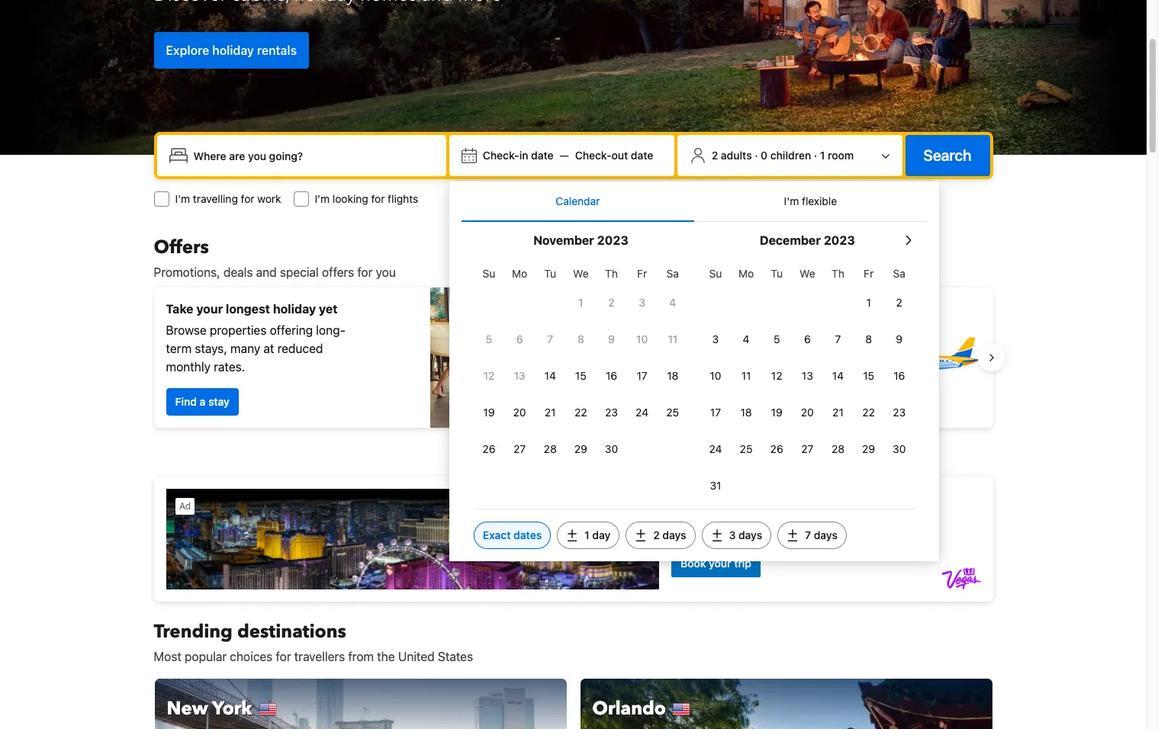 Task type: locate. For each thing, give the bounding box(es) containing it.
looking
[[333, 192, 368, 205]]

1 horizontal spatial mo
[[739, 267, 754, 280]]

11 inside option
[[668, 333, 678, 346]]

1 vertical spatial 17
[[710, 406, 721, 419]]

check- right —
[[575, 149, 612, 162]]

0 horizontal spatial 25
[[667, 406, 679, 419]]

27 for 27 option
[[514, 443, 526, 456]]

tab list containing calendar
[[462, 182, 927, 223]]

0 horizontal spatial 26
[[483, 443, 496, 456]]

15 December 2023 checkbox
[[854, 359, 884, 393]]

1 vertical spatial and
[[717, 333, 738, 346]]

7 right with
[[835, 333, 841, 346]]

1 horizontal spatial 10
[[710, 369, 722, 382]]

17 down flexibility
[[637, 369, 648, 382]]

1 5 from the left
[[486, 333, 492, 346]]

1 horizontal spatial 11
[[742, 369, 751, 382]]

1 horizontal spatial and
[[717, 333, 738, 346]]

2 30 from the left
[[893, 443, 906, 456]]

30 for 30 'option'
[[605, 443, 618, 456]]

0 horizontal spatial 20
[[513, 406, 526, 419]]

0 horizontal spatial 2023
[[597, 234, 629, 247]]

1 horizontal spatial check-
[[575, 149, 612, 162]]

2 28 from the left
[[832, 443, 845, 456]]

get inspired, compare and book flights with more flexibility
[[592, 333, 832, 365]]

16 December 2023 checkbox
[[884, 359, 915, 393]]

19 right 18 december 2023 option
[[771, 406, 783, 419]]

2 13 from the left
[[802, 369, 813, 382]]

5
[[486, 333, 492, 346], [774, 333, 780, 346]]

14 December 2023 checkbox
[[823, 359, 854, 393]]

2 inside "button"
[[712, 149, 718, 162]]

7 for 7 checkbox
[[835, 333, 841, 346]]

1 8 from the left
[[578, 333, 584, 346]]

tu
[[544, 267, 556, 280], [771, 267, 783, 280]]

0 horizontal spatial 5
[[486, 333, 492, 346]]

1 horizontal spatial 18
[[741, 406, 752, 419]]

2 horizontal spatial days
[[814, 529, 838, 542]]

fly away to your dream holiday image
[[874, 304, 981, 411]]

2 19 from the left
[[771, 406, 783, 419]]

we up 1 november 2023 option
[[573, 267, 589, 280]]

18 left the "19 december 2023" option
[[741, 406, 752, 419]]

1 th from the left
[[605, 267, 618, 280]]

11 for 11 option
[[742, 369, 751, 382]]

14
[[545, 369, 556, 382], [833, 369, 844, 382]]

and for get
[[717, 333, 738, 346]]

more
[[592, 351, 620, 365]]

30 right 29 december 2023 option
[[893, 443, 906, 456]]

13
[[514, 369, 525, 382], [802, 369, 813, 382]]

25 inside option
[[740, 443, 753, 456]]

new
[[167, 697, 208, 722]]

0 horizontal spatial 19
[[483, 406, 495, 419]]

november
[[533, 234, 594, 247]]

sa up 2 option
[[893, 267, 906, 280]]

0 horizontal spatial th
[[605, 267, 618, 280]]

23 right 22 december 2023 checkbox
[[893, 406, 906, 419]]

1 horizontal spatial 25
[[740, 443, 753, 456]]

0 horizontal spatial 10
[[637, 333, 648, 346]]

long-
[[316, 324, 346, 337]]

20 for 20 november 2023 option
[[513, 406, 526, 419]]

2 6 from the left
[[804, 333, 811, 346]]

1 horizontal spatial fr
[[864, 267, 874, 280]]

term
[[166, 342, 192, 356]]

1 9 from the left
[[608, 333, 615, 346]]

22 left 23 option
[[575, 406, 587, 419]]

4 right 3 december 2023 option
[[743, 333, 750, 346]]

1 fr from the left
[[637, 267, 647, 280]]

15 inside 15 november 2023 checkbox
[[575, 369, 587, 382]]

19 inside 'checkbox'
[[483, 406, 495, 419]]

17 inside 17 december 2023 checkbox
[[710, 406, 721, 419]]

0 horizontal spatial and
[[256, 266, 277, 279]]

we
[[573, 267, 589, 280], [800, 267, 816, 280]]

1 vertical spatial 25
[[740, 443, 753, 456]]

2 grid from the left
[[700, 259, 915, 503]]

mo
[[512, 267, 527, 280], [739, 267, 754, 280]]

1 tu from the left
[[544, 267, 556, 280]]

20 right the "19 december 2023" option
[[801, 406, 814, 419]]

date right out
[[631, 149, 654, 162]]

0 horizontal spatial 3
[[639, 296, 646, 309]]

region
[[142, 282, 1005, 434]]

0 vertical spatial 17
[[637, 369, 648, 382]]

21 December 2023 checkbox
[[823, 396, 854, 430]]

1 horizontal spatial 8
[[866, 333, 872, 346]]

in
[[519, 149, 528, 162]]

0 horizontal spatial 21
[[545, 406, 556, 419]]

6 left "7 november 2023" checkbox
[[516, 333, 523, 346]]

2 vertical spatial 3
[[729, 529, 736, 542]]

at
[[264, 342, 274, 356]]

2 November 2023 checkbox
[[596, 286, 627, 320]]

19
[[483, 406, 495, 419], [771, 406, 783, 419]]

stays,
[[195, 342, 227, 356]]

0 horizontal spatial 16
[[606, 369, 617, 382]]

· right children
[[814, 149, 817, 162]]

26 right 25 december 2023 option
[[771, 443, 784, 456]]

work
[[257, 192, 281, 205]]

14 left 15 november 2023 checkbox
[[545, 369, 556, 382]]

27 for 27 december 2023 checkbox
[[802, 443, 814, 456]]

25 right the 24 december 2023 checkbox
[[740, 443, 753, 456]]

28 inside option
[[832, 443, 845, 456]]

1 horizontal spatial 24
[[709, 443, 722, 456]]

24 for the 24 december 2023 checkbox
[[709, 443, 722, 456]]

and right deals on the left of the page
[[256, 266, 277, 279]]

3 for 3 november 2023 option
[[639, 296, 646, 309]]

10 up flexibility
[[637, 333, 648, 346]]

2 26 from the left
[[771, 443, 784, 456]]

14 for 14 november 2023 checkbox at the left of the page
[[545, 369, 556, 382]]

9 up more
[[608, 333, 615, 346]]

13 left 14 november 2023 checkbox at the left of the page
[[514, 369, 525, 382]]

and
[[256, 266, 277, 279], [717, 333, 738, 346]]

2 left adults
[[712, 149, 718, 162]]

find a stay link
[[166, 388, 239, 416]]

5 inside 5 option
[[486, 333, 492, 346]]

1 vertical spatial 18
[[741, 406, 752, 419]]

·
[[755, 149, 758, 162], [814, 149, 817, 162]]

1 horizontal spatial i'm
[[784, 195, 799, 208]]

21 inside 21 checkbox
[[833, 406, 844, 419]]

0 horizontal spatial 23
[[605, 406, 618, 419]]

18 right "17" checkbox
[[667, 369, 679, 382]]

i'm
[[175, 192, 190, 205], [784, 195, 799, 208]]

from
[[348, 650, 374, 664]]

24 left 25 december 2023 option
[[709, 443, 722, 456]]

su for december
[[709, 267, 722, 280]]

16 November 2023 checkbox
[[596, 359, 627, 393]]

28 right 27 option
[[544, 443, 557, 456]]

and inside offers promotions, deals and special offers for you
[[256, 266, 277, 279]]

3 right 2 option
[[639, 296, 646, 309]]

29 inside option
[[575, 443, 588, 456]]

date right in
[[531, 149, 554, 162]]

0 horizontal spatial 7
[[547, 333, 553, 346]]

2 29 from the left
[[862, 443, 875, 456]]

0 horizontal spatial 9
[[608, 333, 615, 346]]

2 15 from the left
[[863, 369, 875, 382]]

2 horizontal spatial 3
[[729, 529, 736, 542]]

6 for 6 checkbox
[[516, 333, 523, 346]]

dates
[[514, 529, 542, 542]]

sa for november 2023
[[667, 267, 679, 280]]

0 horizontal spatial fr
[[637, 267, 647, 280]]

sa up 4 checkbox
[[667, 267, 679, 280]]

region containing take your longest holiday yet
[[142, 282, 1005, 434]]

1 vertical spatial 24
[[709, 443, 722, 456]]

0 horizontal spatial 27
[[514, 443, 526, 456]]

1 horizontal spatial 12
[[771, 369, 783, 382]]

1 horizontal spatial 19
[[771, 406, 783, 419]]

4 for 4 december 2023 checkbox
[[743, 333, 750, 346]]

travelling
[[193, 192, 238, 205]]

1 horizontal spatial 30
[[893, 443, 906, 456]]

9
[[608, 333, 615, 346], [896, 333, 903, 346]]

1 horizontal spatial date
[[631, 149, 654, 162]]

for down destinations
[[276, 650, 291, 664]]

9 for 9 option
[[896, 333, 903, 346]]

advertisement region
[[154, 477, 993, 602]]

1 horizontal spatial 27
[[802, 443, 814, 456]]

find a stay
[[175, 395, 230, 408]]

2 16 from the left
[[894, 369, 905, 382]]

27 inside option
[[514, 443, 526, 456]]

we down december 2023
[[800, 267, 816, 280]]

1 29 from the left
[[575, 443, 588, 456]]

1 horizontal spatial 21
[[833, 406, 844, 419]]

9 inside checkbox
[[608, 333, 615, 346]]

1 vertical spatial holiday
[[273, 302, 316, 316]]

17 December 2023 checkbox
[[700, 396, 731, 430]]

15 inside 15 checkbox
[[863, 369, 875, 382]]

1 horizontal spatial we
[[800, 267, 816, 280]]

6 for 6 december 2023 checkbox
[[804, 333, 811, 346]]

1 23 from the left
[[605, 406, 618, 419]]

1 horizontal spatial grid
[[700, 259, 915, 503]]

19 for the "19 december 2023" option
[[771, 406, 783, 419]]

1 horizontal spatial holiday
[[273, 302, 316, 316]]

2 9 from the left
[[896, 333, 903, 346]]

1 horizontal spatial 17
[[710, 406, 721, 419]]

24 November 2023 checkbox
[[627, 396, 658, 430]]

search
[[924, 147, 972, 164]]

15 left 16 november 2023 option
[[575, 369, 587, 382]]

3 left 4 december 2023 checkbox
[[712, 333, 719, 346]]

1 vertical spatial 10
[[710, 369, 722, 382]]

0 horizontal spatial check-
[[483, 149, 519, 162]]

0 horizontal spatial 14
[[545, 369, 556, 382]]

2 27 from the left
[[802, 443, 814, 456]]

29 right 28 checkbox
[[575, 443, 588, 456]]

24
[[636, 406, 649, 419], [709, 443, 722, 456]]

24 December 2023 checkbox
[[700, 433, 731, 466]]

flights left with
[[772, 333, 806, 346]]

1 horizontal spatial 13
[[802, 369, 813, 382]]

mo for november
[[512, 267, 527, 280]]

0 vertical spatial 18
[[667, 369, 679, 382]]

23 right 22 checkbox
[[605, 406, 618, 419]]

1 2023 from the left
[[597, 234, 629, 247]]

1 22 from the left
[[575, 406, 587, 419]]

2 22 from the left
[[863, 406, 875, 419]]

flights inside get inspired, compare and book flights with more flexibility
[[772, 333, 806, 346]]

mo up 6 checkbox
[[512, 267, 527, 280]]

2 right 1 checkbox
[[896, 296, 903, 309]]

· left 0 at the top
[[755, 149, 758, 162]]

12 November 2023 checkbox
[[474, 359, 504, 393]]

2 fr from the left
[[864, 267, 874, 280]]

orlando link
[[580, 678, 993, 730]]

12 December 2023 checkbox
[[762, 359, 792, 393]]

19 inside option
[[771, 406, 783, 419]]

1 6 from the left
[[516, 333, 523, 346]]

1 horizontal spatial 7
[[805, 529, 811, 542]]

5 November 2023 checkbox
[[474, 323, 504, 356]]

1 12 from the left
[[484, 369, 495, 382]]

2 sa from the left
[[893, 267, 906, 280]]

1 14 from the left
[[545, 369, 556, 382]]

longest
[[226, 302, 270, 316]]

3 days
[[729, 529, 762, 542]]

0 horizontal spatial mo
[[512, 267, 527, 280]]

for right looking
[[371, 192, 385, 205]]

22 right 21 checkbox at the right of page
[[863, 406, 875, 419]]

29 November 2023 checkbox
[[566, 433, 596, 466]]

1 · from the left
[[755, 149, 758, 162]]

21 for 21 november 2023 checkbox
[[545, 406, 556, 419]]

1 horizontal spatial flights
[[772, 333, 806, 346]]

1 horizontal spatial days
[[739, 529, 762, 542]]

4 right 3 november 2023 option
[[670, 296, 676, 309]]

13 inside option
[[514, 369, 525, 382]]

9 right 8 option
[[896, 333, 903, 346]]

30 inside checkbox
[[893, 443, 906, 456]]

take your longest holiday yet image
[[430, 288, 567, 428]]

20 right the 19 november 2023 'checkbox' in the bottom left of the page
[[513, 406, 526, 419]]

1 sa from the left
[[667, 267, 679, 280]]

0 horizontal spatial sa
[[667, 267, 679, 280]]

20 November 2023 checkbox
[[504, 396, 535, 430]]

17 for "17" checkbox
[[637, 369, 648, 382]]

progress bar
[[564, 440, 583, 446]]

12 for 12 checkbox
[[484, 369, 495, 382]]

1 horizontal spatial 26
[[771, 443, 784, 456]]

flights
[[388, 192, 418, 205], [772, 333, 806, 346]]

2 th from the left
[[832, 267, 845, 280]]

2 days from the left
[[739, 529, 762, 542]]

25
[[667, 406, 679, 419], [740, 443, 753, 456]]

0 horizontal spatial 29
[[575, 443, 588, 456]]

22 for 22 checkbox
[[575, 406, 587, 419]]

holiday left 'rentals'
[[212, 43, 254, 57]]

5 right book
[[774, 333, 780, 346]]

15 for 15 november 2023 checkbox
[[575, 369, 587, 382]]

2 su from the left
[[709, 267, 722, 280]]

Where are you going? field
[[187, 142, 440, 169]]

2 mo from the left
[[739, 267, 754, 280]]

10
[[637, 333, 648, 346], [710, 369, 722, 382]]

monthly
[[166, 360, 211, 374]]

1 horizontal spatial 22
[[863, 406, 875, 419]]

th
[[605, 267, 618, 280], [832, 267, 845, 280]]

24 inside option
[[636, 406, 649, 419]]

1 mo from the left
[[512, 267, 527, 280]]

9 November 2023 checkbox
[[596, 323, 627, 356]]

1 horizontal spatial th
[[832, 267, 845, 280]]

with
[[809, 333, 832, 346]]

25 December 2023 checkbox
[[731, 433, 762, 466]]

3 down 31 december 2023 option
[[729, 529, 736, 542]]

12 left 13 november 2023 option
[[484, 369, 495, 382]]

1 horizontal spatial 28
[[832, 443, 845, 456]]

25 for 25 december 2023 option
[[740, 443, 753, 456]]

3
[[639, 296, 646, 309], [712, 333, 719, 346], [729, 529, 736, 542]]

27 right '26 december 2023' checkbox
[[802, 443, 814, 456]]

sa for december 2023
[[893, 267, 906, 280]]

26 December 2023 checkbox
[[762, 433, 792, 466]]

2 inside option
[[608, 296, 615, 309]]

su up 3 december 2023 option
[[709, 267, 722, 280]]

8 right 7 checkbox
[[866, 333, 872, 346]]

16
[[606, 369, 617, 382], [894, 369, 905, 382]]

fr up 1 checkbox
[[864, 267, 874, 280]]

check-in date button
[[477, 142, 560, 169]]

0 vertical spatial 25
[[667, 406, 679, 419]]

0 horizontal spatial 17
[[637, 369, 648, 382]]

for left you
[[357, 266, 373, 279]]

1 vertical spatial 4
[[743, 333, 750, 346]]

12 right 11 option
[[771, 369, 783, 382]]

6 right 5 december 2023 option
[[804, 333, 811, 346]]

14 for "14" checkbox on the right of page
[[833, 369, 844, 382]]

1 13 from the left
[[514, 369, 525, 382]]

check-out date button
[[569, 142, 660, 169]]

adults
[[721, 149, 752, 162]]

1 26 from the left
[[483, 443, 496, 456]]

16 down more
[[606, 369, 617, 382]]

2 right 1 november 2023 option
[[608, 296, 615, 309]]

th up 2 option
[[605, 267, 618, 280]]

2 2023 from the left
[[824, 234, 855, 247]]

8 left get
[[578, 333, 584, 346]]

0 horizontal spatial we
[[573, 267, 589, 280]]

20 inside 20 checkbox
[[801, 406, 814, 419]]

1 horizontal spatial 14
[[833, 369, 844, 382]]

1 19 from the left
[[483, 406, 495, 419]]

and inside get inspired, compare and book flights with more flexibility
[[717, 333, 738, 346]]

1 horizontal spatial 15
[[863, 369, 875, 382]]

1 horizontal spatial ·
[[814, 149, 817, 162]]

27
[[514, 443, 526, 456], [802, 443, 814, 456]]

11 right 10 december 2023 checkbox
[[742, 369, 751, 382]]

0 horizontal spatial 28
[[544, 443, 557, 456]]

28
[[544, 443, 557, 456], [832, 443, 845, 456]]

i'm left the travelling
[[175, 192, 190, 205]]

grid
[[474, 259, 688, 466], [700, 259, 915, 503]]

13 for 13 december 2023 "checkbox"
[[802, 369, 813, 382]]

tu down december
[[771, 267, 783, 280]]

2023 right november at the top
[[597, 234, 629, 247]]

su up 5 option
[[483, 267, 496, 280]]

12 inside option
[[771, 369, 783, 382]]

25 right 24 november 2023 option
[[667, 406, 679, 419]]

4 inside 4 checkbox
[[670, 296, 676, 309]]

7 right 3 days
[[805, 529, 811, 542]]

13 December 2023 checkbox
[[792, 359, 823, 393]]

tu down november at the top
[[544, 267, 556, 280]]

1 vertical spatial 11
[[742, 369, 751, 382]]

27 November 2023 checkbox
[[504, 433, 535, 466]]

29 right 28 december 2023 option
[[862, 443, 875, 456]]

2 20 from the left
[[801, 406, 814, 419]]

1 horizontal spatial 2023
[[824, 234, 855, 247]]

6 November 2023 checkbox
[[504, 323, 535, 356]]

2 tu from the left
[[771, 267, 783, 280]]

28 inside checkbox
[[544, 443, 557, 456]]

4 inside 4 december 2023 checkbox
[[743, 333, 750, 346]]

25 inside checkbox
[[667, 406, 679, 419]]

0 vertical spatial holiday
[[212, 43, 254, 57]]

tu for november
[[544, 267, 556, 280]]

15 right "14" checkbox on the right of page
[[863, 369, 875, 382]]

19 left 20 november 2023 option
[[483, 406, 495, 419]]

7 left 8 option
[[547, 333, 553, 346]]

7
[[547, 333, 553, 346], [835, 333, 841, 346], [805, 529, 811, 542]]

1 horizontal spatial 3
[[712, 333, 719, 346]]

11 for 11 option
[[668, 333, 678, 346]]

1 30 from the left
[[605, 443, 618, 456]]

17 inside "17" checkbox
[[637, 369, 648, 382]]

26 inside option
[[483, 443, 496, 456]]

11 November 2023 checkbox
[[658, 323, 688, 356]]

13 left "14" checkbox on the right of page
[[802, 369, 813, 382]]

29 inside option
[[862, 443, 875, 456]]

20 inside 20 november 2023 option
[[513, 406, 526, 419]]

th down december 2023
[[832, 267, 845, 280]]

2 12 from the left
[[771, 369, 783, 382]]

we for november
[[573, 267, 589, 280]]

tab list
[[462, 182, 927, 223]]

2 we from the left
[[800, 267, 816, 280]]

13 inside "checkbox"
[[802, 369, 813, 382]]

24 right 23 option
[[636, 406, 649, 419]]

18 inside 'option'
[[667, 369, 679, 382]]

21 right 20 checkbox
[[833, 406, 844, 419]]

23 for 23 option
[[605, 406, 618, 419]]

fr for november 2023
[[637, 267, 647, 280]]

0 horizontal spatial date
[[531, 149, 554, 162]]

i'm inside button
[[784, 195, 799, 208]]

24 inside checkbox
[[709, 443, 722, 456]]

10 down get inspired, compare and book flights with more flexibility
[[710, 369, 722, 382]]

6
[[516, 333, 523, 346], [804, 333, 811, 346]]

0 horizontal spatial 13
[[514, 369, 525, 382]]

many
[[230, 342, 260, 356]]

30
[[605, 443, 618, 456], [893, 443, 906, 456]]

27 right 26 november 2023 option
[[514, 443, 526, 456]]

main content containing offers
[[142, 235, 1005, 730]]

1 horizontal spatial 23
[[893, 406, 906, 419]]

1 20 from the left
[[513, 406, 526, 419]]

2 21 from the left
[[833, 406, 844, 419]]

0 vertical spatial 4
[[670, 296, 676, 309]]

0 horizontal spatial 15
[[575, 369, 587, 382]]

fr up 3 november 2023 option
[[637, 267, 647, 280]]

i'm for i'm flexible
[[784, 195, 799, 208]]

1 28 from the left
[[544, 443, 557, 456]]

0 horizontal spatial 24
[[636, 406, 649, 419]]

9 inside option
[[896, 333, 903, 346]]

su for november
[[483, 267, 496, 280]]

for
[[241, 192, 255, 205], [371, 192, 385, 205], [357, 266, 373, 279], [276, 650, 291, 664]]

0 vertical spatial flights
[[388, 192, 418, 205]]

26 inside checkbox
[[771, 443, 784, 456]]

and left book
[[717, 333, 738, 346]]

0 horizontal spatial i'm
[[175, 192, 190, 205]]

1 horizontal spatial 4
[[743, 333, 750, 346]]

0 vertical spatial 10
[[637, 333, 648, 346]]

0 horizontal spatial grid
[[474, 259, 688, 466]]

26 left 27 option
[[483, 443, 496, 456]]

1 date from the left
[[531, 149, 554, 162]]

21 inside 21 november 2023 checkbox
[[545, 406, 556, 419]]

0 horizontal spatial 11
[[668, 333, 678, 346]]

3 days from the left
[[814, 529, 838, 542]]

1 horizontal spatial 6
[[804, 333, 811, 346]]

flights right looking
[[388, 192, 418, 205]]

16 right 15 checkbox
[[894, 369, 905, 382]]

trending
[[154, 620, 233, 645]]

choices
[[230, 650, 273, 664]]

fr
[[637, 267, 647, 280], [864, 267, 874, 280]]

30 right 29 november 2023 option
[[605, 443, 618, 456]]

1 grid from the left
[[474, 259, 688, 466]]

1
[[820, 149, 825, 162], [579, 296, 583, 309], [867, 296, 871, 309], [585, 529, 590, 542]]

11 right 10 november 2023 checkbox on the right of page
[[668, 333, 678, 346]]

1 horizontal spatial sa
[[893, 267, 906, 280]]

12 inside checkbox
[[484, 369, 495, 382]]

0 horizontal spatial tu
[[544, 267, 556, 280]]

23 inside checkbox
[[893, 406, 906, 419]]

31
[[710, 479, 722, 492]]

14 left 15 checkbox
[[833, 369, 844, 382]]

31 December 2023 checkbox
[[700, 469, 731, 503]]

0 horizontal spatial 12
[[484, 369, 495, 382]]

23 inside option
[[605, 406, 618, 419]]

check- left —
[[483, 149, 519, 162]]

1 27 from the left
[[514, 443, 526, 456]]

popular
[[185, 650, 227, 664]]

17
[[637, 369, 648, 382], [710, 406, 721, 419]]

27 inside checkbox
[[802, 443, 814, 456]]

1 horizontal spatial su
[[709, 267, 722, 280]]

8
[[578, 333, 584, 346], [866, 333, 872, 346]]

2023 down flexible
[[824, 234, 855, 247]]

1 horizontal spatial 9
[[896, 333, 903, 346]]

2 23 from the left
[[893, 406, 906, 419]]

1 December 2023 checkbox
[[854, 286, 884, 320]]

1 21 from the left
[[545, 406, 556, 419]]

2 5 from the left
[[774, 333, 780, 346]]

2023 for december 2023
[[824, 234, 855, 247]]

holiday up offering
[[273, 302, 316, 316]]

your
[[196, 302, 223, 316]]

days
[[663, 529, 686, 542], [739, 529, 762, 542], [814, 529, 838, 542]]

1 inside 1 checkbox
[[867, 296, 871, 309]]

days for 2 days
[[663, 529, 686, 542]]

1 inside 2 adults · 0 children · 1 room "button"
[[820, 149, 825, 162]]

1 16 from the left
[[606, 369, 617, 382]]

21 right 20 november 2023 option
[[545, 406, 556, 419]]

17 left 18 december 2023 option
[[710, 406, 721, 419]]

main content
[[142, 235, 1005, 730]]

0 horizontal spatial 30
[[605, 443, 618, 456]]

1 days from the left
[[663, 529, 686, 542]]

30 inside 'option'
[[605, 443, 618, 456]]

1 horizontal spatial 29
[[862, 443, 875, 456]]

1 horizontal spatial tu
[[771, 267, 783, 280]]

18 inside option
[[741, 406, 752, 419]]

0 vertical spatial and
[[256, 266, 277, 279]]

20
[[513, 406, 526, 419], [801, 406, 814, 419]]

9 for 9 november 2023 checkbox
[[608, 333, 615, 346]]

1 we from the left
[[573, 267, 589, 280]]

26 for '26 december 2023' checkbox
[[771, 443, 784, 456]]

7 for "7 november 2023" checkbox
[[547, 333, 553, 346]]

7 inside "7 november 2023" checkbox
[[547, 333, 553, 346]]

1 15 from the left
[[575, 369, 587, 382]]

23
[[605, 406, 618, 419], [893, 406, 906, 419]]

2 14 from the left
[[833, 369, 844, 382]]

12 for 12 option
[[771, 369, 783, 382]]

0 vertical spatial 11
[[668, 333, 678, 346]]

29 for 29 november 2023 option
[[575, 443, 588, 456]]

21
[[545, 406, 556, 419], [833, 406, 844, 419]]

7 inside 7 checkbox
[[835, 333, 841, 346]]

28 right 27 december 2023 checkbox
[[832, 443, 845, 456]]

travellers
[[294, 650, 345, 664]]

2 December 2023 checkbox
[[884, 286, 915, 320]]

mo up 4 december 2023 checkbox
[[739, 267, 754, 280]]

5 inside 5 december 2023 option
[[774, 333, 780, 346]]

i'm left flexible
[[784, 195, 799, 208]]

trending destinations most popular choices for travellers from the united states
[[154, 620, 473, 664]]

1 su from the left
[[483, 267, 496, 280]]

0 horizontal spatial 22
[[575, 406, 587, 419]]

5 left 6 checkbox
[[486, 333, 492, 346]]

11 inside option
[[742, 369, 751, 382]]



Task type: describe. For each thing, give the bounding box(es) containing it.
8 December 2023 checkbox
[[854, 323, 884, 356]]

offers
[[154, 235, 209, 260]]

days for 7 days
[[814, 529, 838, 542]]

5 for 5 december 2023 option
[[774, 333, 780, 346]]

23 for 23 december 2023 checkbox
[[893, 406, 906, 419]]

8 November 2023 checkbox
[[566, 323, 596, 356]]

26 for 26 november 2023 option
[[483, 443, 496, 456]]

18 for 18 december 2023 option
[[741, 406, 752, 419]]

13 for 13 november 2023 option
[[514, 369, 525, 382]]

25 November 2023 checkbox
[[658, 396, 688, 430]]

the
[[377, 650, 395, 664]]

flexible
[[802, 195, 837, 208]]

22 for 22 december 2023 checkbox
[[863, 406, 875, 419]]

30 November 2023 checkbox
[[596, 433, 627, 466]]

i'm travelling for work
[[175, 192, 281, 205]]

30 for '30 december 2023' checkbox
[[893, 443, 906, 456]]

offers promotions, deals and special offers for you
[[154, 235, 396, 279]]

yet
[[319, 302, 338, 316]]

4 December 2023 checkbox
[[731, 323, 762, 356]]

days for 3 days
[[739, 529, 762, 542]]

explore holiday rentals link
[[154, 32, 309, 68]]

0
[[761, 149, 768, 162]]

december
[[760, 234, 821, 247]]

7 December 2023 checkbox
[[823, 323, 854, 356]]

find
[[175, 395, 197, 408]]

2 inside option
[[896, 296, 903, 309]]

most
[[154, 650, 181, 664]]

orlando
[[593, 697, 666, 722]]

th for november 2023
[[605, 267, 618, 280]]

30 December 2023 checkbox
[[884, 433, 915, 466]]

17 for 17 december 2023 checkbox
[[710, 406, 721, 419]]

november 2023
[[533, 234, 629, 247]]

search button
[[905, 135, 990, 176]]

room
[[828, 149, 854, 162]]

december 2023
[[760, 234, 855, 247]]

rentals
[[257, 43, 297, 57]]

21 for 21 checkbox at the right of page
[[833, 406, 844, 419]]

24 for 24 november 2023 option
[[636, 406, 649, 419]]

and for offers
[[256, 266, 277, 279]]

day
[[592, 529, 611, 542]]

for inside offers promotions, deals and special offers for you
[[357, 266, 373, 279]]

18 November 2023 checkbox
[[658, 359, 688, 393]]

mo for december
[[739, 267, 754, 280]]

28 for 28 checkbox
[[544, 443, 557, 456]]

22 November 2023 checkbox
[[566, 396, 596, 430]]

27 December 2023 checkbox
[[792, 433, 823, 466]]

exact
[[483, 529, 511, 542]]

calendar
[[556, 195, 600, 208]]

browse
[[166, 324, 207, 337]]

9 December 2023 checkbox
[[884, 323, 915, 356]]

6 December 2023 checkbox
[[792, 323, 823, 356]]

explore
[[166, 43, 209, 57]]

4 November 2023 checkbox
[[658, 286, 688, 320]]

23 December 2023 checkbox
[[884, 396, 915, 430]]

compare
[[665, 333, 714, 346]]

properties
[[210, 324, 267, 337]]

tu for december
[[771, 267, 783, 280]]

take your longest holiday yet browse properties offering long- term stays, many at reduced monthly rates.
[[166, 302, 346, 374]]

stay
[[208, 395, 230, 408]]

2 days
[[653, 529, 686, 542]]

15 for 15 checkbox
[[863, 369, 875, 382]]

16 for 16 november 2023 option
[[606, 369, 617, 382]]

2 8 from the left
[[866, 333, 872, 346]]

reduced
[[277, 342, 323, 356]]

offers
[[322, 266, 354, 279]]

inspired,
[[615, 333, 662, 346]]

check-in date — check-out date
[[483, 149, 654, 162]]

2 adults · 0 children · 1 room button
[[684, 141, 896, 170]]

i'm flexible
[[784, 195, 837, 208]]

20 December 2023 checkbox
[[792, 396, 823, 430]]

1 November 2023 checkbox
[[566, 286, 596, 320]]

for left work
[[241, 192, 255, 205]]

—
[[560, 149, 569, 162]]

grid for november
[[474, 259, 688, 466]]

28 December 2023 checkbox
[[823, 433, 854, 466]]

york
[[212, 697, 252, 722]]

28 November 2023 checkbox
[[535, 433, 566, 466]]

explore holiday rentals
[[166, 43, 297, 57]]

flexibility
[[623, 351, 672, 365]]

3 for 3 december 2023 option
[[712, 333, 719, 346]]

offering
[[270, 324, 313, 337]]

for inside trending destinations most popular choices for travellers from the united states
[[276, 650, 291, 664]]

rates.
[[214, 360, 245, 374]]

29 for 29 december 2023 option
[[862, 443, 875, 456]]

i'm looking for flights
[[315, 192, 418, 205]]

13 November 2023 checkbox
[[504, 359, 535, 393]]

1 day
[[585, 529, 611, 542]]

2 right day
[[653, 529, 660, 542]]

10 for 10 december 2023 checkbox
[[710, 369, 722, 382]]

16 for 16 option
[[894, 369, 905, 382]]

10 November 2023 checkbox
[[627, 323, 658, 356]]

new york link
[[154, 678, 567, 730]]

10 for 10 november 2023 checkbox on the right of page
[[637, 333, 648, 346]]

out
[[612, 149, 628, 162]]

3 November 2023 checkbox
[[627, 286, 658, 320]]

2 · from the left
[[814, 149, 817, 162]]

15 November 2023 checkbox
[[566, 359, 596, 393]]

i'm
[[315, 192, 330, 205]]

28 for 28 december 2023 option
[[832, 443, 845, 456]]

united
[[398, 650, 435, 664]]

new york
[[167, 697, 252, 722]]

a
[[200, 395, 206, 408]]

i'm for i'm travelling for work
[[175, 192, 190, 205]]

grid for december
[[700, 259, 915, 503]]

take
[[166, 302, 193, 316]]

21 November 2023 checkbox
[[535, 396, 566, 430]]

18 December 2023 checkbox
[[731, 396, 762, 430]]

get
[[592, 333, 612, 346]]

7 November 2023 checkbox
[[535, 323, 566, 356]]

fr for december 2023
[[864, 267, 874, 280]]

special
[[280, 266, 319, 279]]

3 December 2023 checkbox
[[700, 323, 731, 356]]

children
[[771, 149, 811, 162]]

18 for 18 'option' on the right of the page
[[667, 369, 679, 382]]

17 November 2023 checkbox
[[627, 359, 658, 393]]

10 December 2023 checkbox
[[700, 359, 731, 393]]

22 December 2023 checkbox
[[854, 396, 884, 430]]

11 December 2023 checkbox
[[731, 359, 762, 393]]

19 for the 19 november 2023 'checkbox' in the bottom left of the page
[[483, 406, 495, 419]]

19 December 2023 checkbox
[[762, 396, 792, 430]]

1 check- from the left
[[483, 149, 519, 162]]

2 adults · 0 children · 1 room
[[712, 149, 854, 162]]

14 November 2023 checkbox
[[535, 359, 566, 393]]

book
[[741, 333, 769, 346]]

4 for 4 checkbox
[[670, 296, 676, 309]]

deals
[[223, 266, 253, 279]]

25 for 25 checkbox
[[667, 406, 679, 419]]

19 November 2023 checkbox
[[474, 396, 504, 430]]

th for december 2023
[[832, 267, 845, 280]]

2023 for november 2023
[[597, 234, 629, 247]]

destinations
[[237, 620, 346, 645]]

exact dates
[[483, 529, 542, 542]]

calendar button
[[462, 182, 694, 221]]

0 horizontal spatial holiday
[[212, 43, 254, 57]]

promotions,
[[154, 266, 220, 279]]

29 December 2023 checkbox
[[854, 433, 884, 466]]

2 date from the left
[[631, 149, 654, 162]]

i'm flexible button
[[694, 182, 927, 221]]

7 days
[[805, 529, 838, 542]]

20 for 20 checkbox
[[801, 406, 814, 419]]

we for december
[[800, 267, 816, 280]]

holiday inside the take your longest holiday yet browse properties offering long- term stays, many at reduced monthly rates.
[[273, 302, 316, 316]]

1 inside 1 november 2023 option
[[579, 296, 583, 309]]

26 November 2023 checkbox
[[474, 433, 504, 466]]

23 November 2023 checkbox
[[596, 396, 627, 430]]

you
[[376, 266, 396, 279]]

2 check- from the left
[[575, 149, 612, 162]]

5 December 2023 checkbox
[[762, 323, 792, 356]]

states
[[438, 650, 473, 664]]

5 for 5 option
[[486, 333, 492, 346]]



Task type: vqa. For each thing, say whether or not it's contained in the screenshot.
choices
yes



